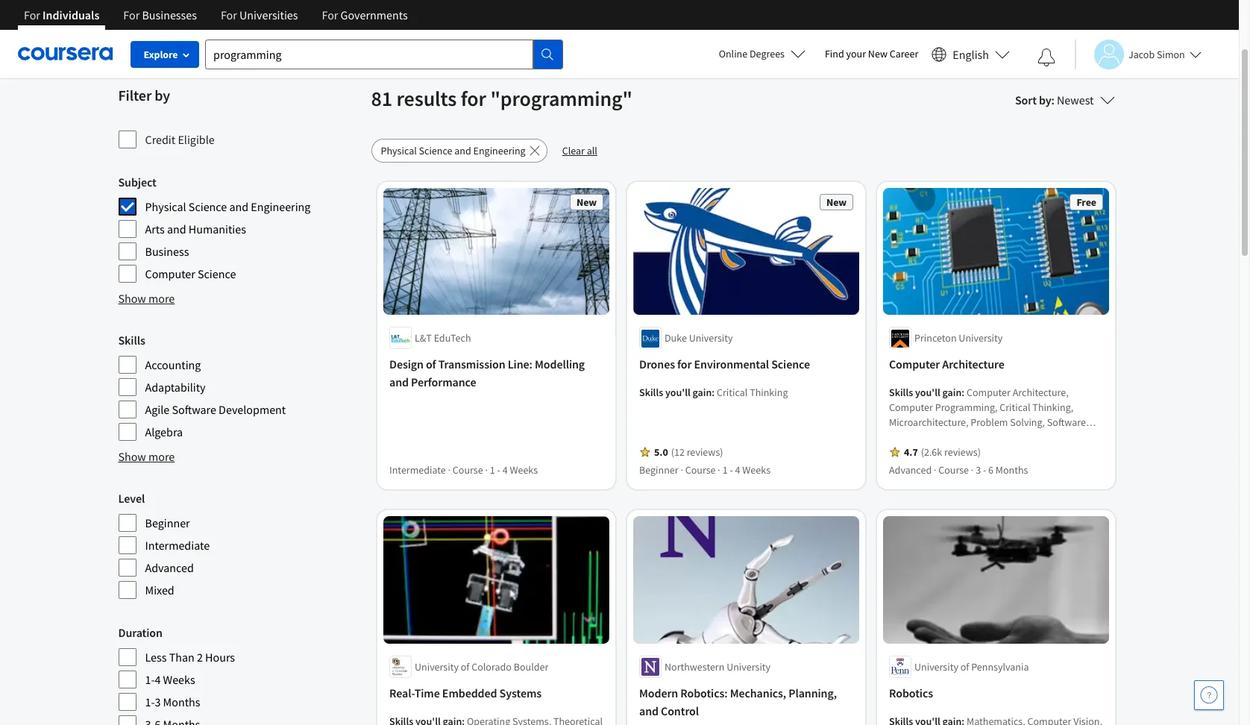 Task type: locate. For each thing, give the bounding box(es) containing it.
0 vertical spatial 3
[[976, 464, 981, 477]]

architecture, up thinking,
[[1013, 386, 1069, 400]]

4 for from the left
[[322, 7, 338, 22]]

2 for from the left
[[123, 7, 140, 22]]

your
[[847, 47, 867, 60]]

course for computer architecture
[[939, 464, 969, 477]]

modern robotics:  mechanics, planning, and control
[[639, 686, 837, 719]]

critical inside the computer architecture, computer programming, critical thinking, microarchitecture, problem solving, software architecture, software-defined networking, system software, software engineering
[[1000, 401, 1031, 415]]

university
[[689, 332, 733, 345], [959, 332, 1003, 345], [415, 660, 459, 674], [727, 660, 771, 674], [915, 660, 959, 674]]

1 vertical spatial show
[[118, 449, 146, 464]]

1
[[490, 464, 495, 477], [723, 464, 728, 477]]

and up humanities
[[229, 199, 249, 214]]

english button
[[926, 30, 1017, 78]]

skills
[[118, 333, 145, 348], [639, 386, 663, 400], [889, 386, 913, 400]]

1 horizontal spatial engineering
[[474, 144, 526, 157]]

show for algebra
[[118, 449, 146, 464]]

gain for critical thinking
[[693, 386, 712, 400]]

thinking
[[750, 386, 788, 400]]

0 vertical spatial show more button
[[118, 290, 175, 308]]

·
[[448, 464, 451, 477], [485, 464, 488, 477], [681, 464, 683, 477], [718, 464, 721, 477], [934, 464, 937, 477], [971, 464, 974, 477]]

agile software development
[[145, 402, 286, 417]]

science
[[419, 144, 453, 157], [189, 199, 227, 214], [198, 266, 236, 281], [771, 357, 810, 372]]

intermediate inside level group
[[145, 538, 210, 553]]

new
[[869, 47, 888, 60], [577, 196, 597, 209], [827, 196, 847, 209]]

physical science and engineering down results
[[381, 144, 526, 157]]

0 vertical spatial beginner
[[639, 464, 679, 477]]

0 horizontal spatial beginner
[[145, 516, 190, 531]]

2 1 from the left
[[723, 464, 728, 477]]

and right arts
[[167, 222, 186, 237]]

5.0
[[654, 446, 668, 459]]

0 vertical spatial months
[[996, 464, 1028, 477]]

1-
[[145, 672, 155, 687], [145, 695, 155, 710]]

1 horizontal spatial 4
[[502, 464, 508, 477]]

for left businesses
[[123, 7, 140, 22]]

1 horizontal spatial -
[[730, 464, 733, 477]]

time
[[414, 686, 440, 701]]

clear all button
[[554, 139, 607, 163]]

and down design
[[389, 375, 409, 390]]

for inside 'link'
[[677, 357, 692, 372]]

advanced up mixed
[[145, 561, 194, 575]]

None search field
[[205, 39, 564, 69]]

computer architecture link
[[889, 356, 1104, 374]]

defined
[[990, 431, 1023, 444]]

1 horizontal spatial critical
[[1000, 401, 1031, 415]]

0 horizontal spatial :
[[712, 386, 715, 400]]

beginner
[[639, 464, 679, 477], [145, 516, 190, 531]]

advanced down the 4.7
[[889, 464, 932, 477]]

critical down environmental at the right of the page
[[717, 386, 748, 400]]

1 horizontal spatial new
[[827, 196, 847, 209]]

0 horizontal spatial 3
[[155, 695, 161, 710]]

:
[[1052, 93, 1055, 107], [712, 386, 715, 400], [962, 386, 965, 400]]

physical up arts
[[145, 199, 186, 214]]

of up real-time embedded systems at the left of the page
[[461, 660, 469, 674]]

1 vertical spatial for
[[677, 357, 692, 372]]

reviews) up beginner · course · 1 - 4 weeks
[[687, 446, 723, 459]]

2 - from the left
[[730, 464, 733, 477]]

architecture,
[[1013, 386, 1069, 400], [889, 431, 945, 444]]

0 horizontal spatial course
[[453, 464, 483, 477]]

1 horizontal spatial of
[[461, 660, 469, 674]]

2 gain from the left
[[943, 386, 962, 400]]

1 gain from the left
[[693, 386, 712, 400]]

science down humanities
[[198, 266, 236, 281]]

0 horizontal spatial critical
[[717, 386, 748, 400]]

months
[[996, 464, 1028, 477], [163, 695, 200, 710]]

for governments
[[322, 7, 408, 22]]

0 horizontal spatial gain
[[693, 386, 712, 400]]

career
[[890, 47, 919, 60]]

physical inside physical science and engineering button
[[381, 144, 417, 157]]

2 · from the left
[[485, 464, 488, 477]]

1 horizontal spatial you'll
[[915, 386, 941, 400]]

show down algebra
[[118, 449, 146, 464]]

(2.6k
[[921, 446, 943, 459]]

1 vertical spatial 1-
[[145, 695, 155, 710]]

university for computer
[[959, 332, 1003, 345]]

2 horizontal spatial -
[[983, 464, 987, 477]]

0 vertical spatial physical
[[381, 144, 417, 157]]

software inside skills group
[[172, 402, 216, 417]]

duke
[[665, 332, 687, 345]]

0 horizontal spatial 4
[[155, 672, 161, 687]]

skills group
[[118, 331, 362, 442]]

2 course from the left
[[685, 464, 716, 477]]

1 for from the left
[[24, 7, 40, 22]]

0 horizontal spatial by
[[155, 86, 170, 104]]

critical for programming,
[[1000, 401, 1031, 415]]

show more button down 'computer science'
[[118, 290, 175, 308]]

0 horizontal spatial physical
[[145, 199, 186, 214]]

physical
[[381, 144, 417, 157], [145, 199, 186, 214]]

2 more from the top
[[149, 449, 175, 464]]

1 horizontal spatial weeks
[[510, 464, 538, 477]]

of up "performance"
[[426, 357, 436, 372]]

1- down 1-4 weeks
[[145, 695, 155, 710]]

than
[[169, 650, 195, 665]]

advanced inside level group
[[145, 561, 194, 575]]

3 for from the left
[[221, 7, 237, 22]]

of inside design of transmission line: modelling and performance
[[426, 357, 436, 372]]

of left pennsylvania
[[961, 660, 969, 674]]

princeton
[[915, 332, 957, 345]]

computer inside subject group
[[145, 266, 195, 281]]

by right the filter
[[155, 86, 170, 104]]

1 vertical spatial intermediate
[[145, 538, 210, 553]]

advanced · course · 3 - 6 months
[[889, 464, 1028, 477]]

1 horizontal spatial physical science and engineering
[[381, 144, 526, 157]]

2 you'll from the left
[[915, 386, 941, 400]]

1 horizontal spatial advanced
[[889, 464, 932, 477]]

1 show more from the top
[[118, 291, 175, 306]]

0 horizontal spatial new
[[577, 196, 597, 209]]

1 vertical spatial show more
[[118, 449, 175, 464]]

science up humanities
[[189, 199, 227, 214]]

for left 'governments'
[[322, 7, 338, 22]]

2 horizontal spatial 4
[[735, 464, 740, 477]]

0 horizontal spatial software
[[172, 402, 216, 417]]

1 show from the top
[[118, 291, 146, 306]]

show more button for algebra
[[118, 448, 175, 466]]

0 horizontal spatial reviews)
[[687, 446, 723, 459]]

1 horizontal spatial reviews)
[[945, 446, 981, 459]]

4.7
[[904, 446, 918, 459]]

show more for algebra
[[118, 449, 175, 464]]

engineering inside button
[[474, 144, 526, 157]]

0 vertical spatial intermediate
[[389, 464, 446, 477]]

you'll for :
[[915, 386, 941, 400]]

0 horizontal spatial physical science and engineering
[[145, 199, 311, 214]]

course for drones for environmental science
[[685, 464, 716, 477]]

for right results
[[461, 85, 487, 112]]

architecture, up the 4.7
[[889, 431, 945, 444]]

university up drones for environmental science
[[689, 332, 733, 345]]

more down algebra
[[149, 449, 175, 464]]

engineering inside subject group
[[251, 199, 311, 214]]

university up the architecture
[[959, 332, 1003, 345]]

university of pennsylvania
[[915, 660, 1029, 674]]

1 horizontal spatial intermediate
[[389, 464, 446, 477]]

of for transmission
[[426, 357, 436, 372]]

architecture
[[943, 357, 1005, 372]]

0 horizontal spatial -
[[497, 464, 500, 477]]

accounting
[[145, 358, 201, 372]]

months right 6
[[996, 464, 1028, 477]]

1 vertical spatial advanced
[[145, 561, 194, 575]]

5 · from the left
[[934, 464, 937, 477]]

online degrees
[[719, 47, 785, 60]]

northwestern university
[[665, 660, 771, 674]]

beginner inside level group
[[145, 516, 190, 531]]

4 for beginner · course · 1 - 4 weeks
[[735, 464, 740, 477]]

computer up skills you'll gain :
[[889, 357, 940, 372]]

advanced for advanced
[[145, 561, 194, 575]]

0 horizontal spatial weeks
[[163, 672, 195, 687]]

0 vertical spatial engineering
[[474, 144, 526, 157]]

6 · from the left
[[971, 464, 974, 477]]

2 1- from the top
[[145, 695, 155, 710]]

1 1- from the top
[[145, 672, 155, 687]]

1 1 from the left
[[490, 464, 495, 477]]

real-
[[389, 686, 414, 701]]

1 horizontal spatial course
[[685, 464, 716, 477]]

1 horizontal spatial for
[[677, 357, 692, 372]]

beginner down 5.0 at the right
[[639, 464, 679, 477]]

for right drones
[[677, 357, 692, 372]]

1 course from the left
[[453, 464, 483, 477]]

0 horizontal spatial architecture,
[[889, 431, 945, 444]]

science up the thinking
[[771, 357, 810, 372]]

3 - from the left
[[983, 464, 987, 477]]

banner navigation
[[12, 0, 420, 41]]

2 show more button from the top
[[118, 448, 175, 466]]

(12
[[671, 446, 685, 459]]

computer
[[145, 266, 195, 281], [889, 357, 940, 372], [967, 386, 1011, 400], [889, 401, 933, 415]]

1 you'll from the left
[[665, 386, 691, 400]]

for left individuals
[[24, 7, 40, 22]]

81 results for "programming"
[[371, 85, 633, 112]]

computer down business on the top left
[[145, 266, 195, 281]]

skills down drones
[[639, 386, 663, 400]]

3 course from the left
[[939, 464, 969, 477]]

1-4 weeks
[[145, 672, 195, 687]]

1 horizontal spatial 1
[[723, 464, 728, 477]]

1- for 3
[[145, 695, 155, 710]]

physical science and engineering
[[381, 144, 526, 157], [145, 199, 311, 214]]

northwestern
[[665, 660, 725, 674]]

for left universities
[[221, 7, 237, 22]]

weeks for beginner · course · 1 - 4 weeks
[[742, 464, 771, 477]]

2 horizontal spatial engineering
[[1008, 446, 1060, 459]]

and inside the modern robotics:  mechanics, planning, and control
[[639, 704, 659, 719]]

beginner up mixed
[[145, 516, 190, 531]]

: for skills you'll gain :
[[962, 386, 965, 400]]

1 horizontal spatial months
[[996, 464, 1028, 477]]

you'll down drones
[[665, 386, 691, 400]]

physical down '81'
[[381, 144, 417, 157]]

0 vertical spatial architecture,
[[1013, 386, 1069, 400]]

- for computer architecture
[[983, 464, 987, 477]]

design
[[389, 357, 423, 372]]

0 horizontal spatial you'll
[[665, 386, 691, 400]]

2 reviews) from the left
[[945, 446, 981, 459]]

more down 'computer science'
[[149, 291, 175, 306]]

1 more from the top
[[149, 291, 175, 306]]

l&t
[[415, 332, 432, 345]]

problem
[[971, 416, 1008, 429]]

jacob simon button
[[1076, 39, 1202, 69]]

: for skills you'll gain : critical thinking
[[712, 386, 715, 400]]

2 horizontal spatial of
[[961, 660, 969, 674]]

2 horizontal spatial course
[[939, 464, 969, 477]]

1 horizontal spatial physical
[[381, 144, 417, 157]]

show for computer science
[[118, 291, 146, 306]]

and down results
[[455, 144, 472, 157]]

software up 6
[[967, 446, 1006, 459]]

0 vertical spatial show more
[[118, 291, 175, 306]]

university up mechanics,
[[727, 660, 771, 674]]

2 show more from the top
[[118, 449, 175, 464]]

0 vertical spatial show
[[118, 291, 146, 306]]

2 horizontal spatial skills
[[889, 386, 913, 400]]

0 vertical spatial physical science and engineering
[[381, 144, 526, 157]]

0 vertical spatial 1-
[[145, 672, 155, 687]]

help center image
[[1201, 687, 1219, 705]]

show
[[118, 291, 146, 306], [118, 449, 146, 464]]

systems
[[499, 686, 542, 701]]

control
[[661, 704, 699, 719]]

find
[[825, 47, 845, 60]]

colorado
[[471, 660, 512, 674]]

advanced
[[889, 464, 932, 477], [145, 561, 194, 575]]

0 vertical spatial for
[[461, 85, 487, 112]]

computer down skills you'll gain :
[[889, 401, 933, 415]]

software down thinking,
[[1047, 416, 1086, 429]]

computer up the programming,
[[967, 386, 1011, 400]]

1 horizontal spatial :
[[962, 386, 965, 400]]

1 vertical spatial engineering
[[251, 199, 311, 214]]

skills up microarchitecture,
[[889, 386, 913, 400]]

0 horizontal spatial skills
[[118, 333, 145, 348]]

2 horizontal spatial software
[[1047, 416, 1086, 429]]

1 vertical spatial physical science and engineering
[[145, 199, 311, 214]]

1 for beginner · course · 1 - 4 weeks
[[723, 464, 728, 477]]

reviews) down software- in the bottom of the page
[[945, 446, 981, 459]]

skills inside group
[[118, 333, 145, 348]]

0 vertical spatial more
[[149, 291, 175, 306]]

environmental
[[694, 357, 769, 372]]

0 horizontal spatial of
[[426, 357, 436, 372]]

1 vertical spatial 3
[[155, 695, 161, 710]]

show down business on the top left
[[118, 291, 146, 306]]

1 horizontal spatial beginner
[[639, 464, 679, 477]]

1 show more button from the top
[[118, 290, 175, 308]]

software down adaptability
[[172, 402, 216, 417]]

1 vertical spatial months
[[163, 695, 200, 710]]

4 · from the left
[[718, 464, 721, 477]]

gain up the programming,
[[943, 386, 962, 400]]

6
[[989, 464, 994, 477]]

1 horizontal spatial by
[[1040, 93, 1052, 107]]

0 horizontal spatial engineering
[[251, 199, 311, 214]]

0 horizontal spatial months
[[163, 695, 200, 710]]

: left newest
[[1052, 93, 1055, 107]]

adaptability
[[145, 380, 206, 395]]

months down 1-4 weeks
[[163, 695, 200, 710]]

you'll up microarchitecture,
[[915, 386, 941, 400]]

skills up accounting
[[118, 333, 145, 348]]

by right 'sort' at the top
[[1040, 93, 1052, 107]]

critical for :
[[717, 386, 748, 400]]

1 vertical spatial critical
[[1000, 401, 1031, 415]]

1 reviews) from the left
[[687, 446, 723, 459]]

skills you'll gain :
[[889, 386, 967, 400]]

4 for intermediate · course · 1 - 4 weeks
[[502, 464, 508, 477]]

show more button for computer science
[[118, 290, 175, 308]]

reviews) for architecture
[[945, 446, 981, 459]]

show more for computer science
[[118, 291, 175, 306]]

software
[[172, 402, 216, 417], [1047, 416, 1086, 429], [967, 446, 1006, 459]]

for businesses
[[123, 7, 197, 22]]

beginner for beginner · course · 1 - 4 weeks
[[639, 464, 679, 477]]

for
[[24, 7, 40, 22], [123, 7, 140, 22], [221, 7, 237, 22], [322, 7, 338, 22]]

2 show from the top
[[118, 449, 146, 464]]

1 horizontal spatial 3
[[976, 464, 981, 477]]

3 down 1-4 weeks
[[155, 695, 161, 710]]

show more down algebra
[[118, 449, 175, 464]]

gain down drones for environmental science
[[693, 386, 712, 400]]

critical up solving,
[[1000, 401, 1031, 415]]

1 vertical spatial beginner
[[145, 516, 190, 531]]

more for algebra
[[149, 449, 175, 464]]

1 vertical spatial show more button
[[118, 448, 175, 466]]

results
[[397, 85, 457, 112]]

university up robotics
[[915, 660, 959, 674]]

: down drones for environmental science
[[712, 386, 715, 400]]

3 left 6
[[976, 464, 981, 477]]

2 horizontal spatial new
[[869, 47, 888, 60]]

0 horizontal spatial 1
[[490, 464, 495, 477]]

1- down less
[[145, 672, 155, 687]]

computer for architecture
[[889, 357, 940, 372]]

1 horizontal spatial gain
[[943, 386, 962, 400]]

online
[[719, 47, 748, 60]]

of for colorado
[[461, 660, 469, 674]]

0 horizontal spatial advanced
[[145, 561, 194, 575]]

show more button down algebra
[[118, 448, 175, 466]]

0 vertical spatial advanced
[[889, 464, 932, 477]]

0 horizontal spatial intermediate
[[145, 538, 210, 553]]

-
[[497, 464, 500, 477], [730, 464, 733, 477], [983, 464, 987, 477]]

show more button
[[118, 290, 175, 308], [118, 448, 175, 466]]

2
[[197, 650, 203, 665]]

skills for skills you'll gain : critical thinking
[[639, 386, 663, 400]]

businesses
[[142, 7, 197, 22]]

: up the programming,
[[962, 386, 965, 400]]

1 horizontal spatial skills
[[639, 386, 663, 400]]

of
[[426, 357, 436, 372], [461, 660, 469, 674], [961, 660, 969, 674]]

1 horizontal spatial software
[[967, 446, 1006, 459]]

81
[[371, 85, 393, 112]]

skills for skills you'll gain :
[[889, 386, 913, 400]]

beginner for beginner
[[145, 516, 190, 531]]

0 vertical spatial critical
[[717, 386, 748, 400]]

2 vertical spatial engineering
[[1008, 446, 1060, 459]]

and down modern at bottom
[[639, 704, 659, 719]]

1 vertical spatial physical
[[145, 199, 186, 214]]

science down results
[[419, 144, 453, 157]]

show more down 'computer science'
[[118, 291, 175, 306]]

for
[[461, 85, 487, 112], [677, 357, 692, 372]]

physical science and engineering up humanities
[[145, 199, 311, 214]]

drones for environmental science
[[639, 357, 810, 372]]

2 horizontal spatial weeks
[[742, 464, 771, 477]]

1 vertical spatial more
[[149, 449, 175, 464]]



Task type: describe. For each thing, give the bounding box(es) containing it.
physical science and engineering inside subject group
[[145, 199, 311, 214]]

and inside button
[[455, 144, 472, 157]]

1-3 months
[[145, 695, 200, 710]]

governments
[[341, 7, 408, 22]]

reviews) for for
[[687, 446, 723, 459]]

university for drones
[[689, 332, 733, 345]]

development
[[219, 402, 286, 417]]

l&t edutech
[[415, 332, 471, 345]]

weeks inside duration 'group'
[[163, 672, 195, 687]]

intermediate for intermediate
[[145, 538, 210, 553]]

1 for intermediate · course · 1 - 4 weeks
[[490, 464, 495, 477]]

modelling
[[535, 357, 585, 372]]

sort by : newest
[[1016, 93, 1095, 107]]

programming,
[[935, 401, 998, 415]]

gain for :
[[943, 386, 962, 400]]

skills you'll gain : critical thinking
[[639, 386, 788, 400]]

humanities
[[189, 222, 246, 237]]

design of transmission line: modelling and performance link
[[389, 356, 603, 391]]

networking,
[[1026, 431, 1079, 444]]

agile
[[145, 402, 170, 417]]

for for governments
[[322, 7, 338, 22]]

duration group
[[118, 624, 362, 725]]

drones for environmental science link
[[639, 356, 853, 374]]

0 horizontal spatial for
[[461, 85, 487, 112]]

real-time embedded systems
[[389, 686, 542, 701]]

explore button
[[131, 41, 199, 68]]

drones
[[639, 357, 675, 372]]

- for drones for environmental science
[[730, 464, 733, 477]]

of for pennsylvania
[[961, 660, 969, 674]]

intermediate for intermediate · course · 1 - 4 weeks
[[389, 464, 446, 477]]

for for individuals
[[24, 7, 40, 22]]

princeton university
[[915, 332, 1003, 345]]

for universities
[[221, 7, 298, 22]]

show notifications image
[[1038, 49, 1056, 66]]

thinking,
[[1033, 401, 1074, 415]]

university of colorado boulder
[[415, 660, 548, 674]]

computer science
[[145, 266, 236, 281]]

english
[[953, 47, 990, 62]]

1 vertical spatial architecture,
[[889, 431, 945, 444]]

mixed
[[145, 583, 174, 598]]

robotics link
[[889, 684, 1104, 702]]

all
[[587, 144, 598, 157]]

2 horizontal spatial :
[[1052, 93, 1055, 107]]

algebra
[[145, 425, 183, 440]]

beginner · course · 1 - 4 weeks
[[639, 464, 771, 477]]

by for sort
[[1040, 93, 1052, 107]]

months inside duration 'group'
[[163, 695, 200, 710]]

software-
[[947, 431, 990, 444]]

real-time embedded systems link
[[389, 684, 603, 702]]

What do you want to learn? text field
[[205, 39, 534, 69]]

newest
[[1058, 93, 1095, 107]]

solving,
[[1010, 416, 1045, 429]]

4.7 (2.6k reviews)
[[904, 446, 981, 459]]

hours
[[205, 650, 235, 665]]

find your new career
[[825, 47, 919, 60]]

degrees
[[750, 47, 785, 60]]

credit
[[145, 132, 176, 147]]

5.0 (12 reviews)
[[654, 446, 723, 459]]

advanced for advanced · course · 3 - 6 months
[[889, 464, 932, 477]]

1- for 4
[[145, 672, 155, 687]]

filter
[[118, 86, 152, 104]]

and inside design of transmission line: modelling and performance
[[389, 375, 409, 390]]

engineering inside the computer architecture, computer programming, critical thinking, microarchitecture, problem solving, software architecture, software-defined networking, system software, software engineering
[[1008, 446, 1060, 459]]

by for filter
[[155, 86, 170, 104]]

modern robotics:  mechanics, planning, and control link
[[639, 684, 853, 720]]

explore
[[144, 48, 178, 61]]

3 · from the left
[[681, 464, 683, 477]]

level group
[[118, 490, 362, 600]]

level
[[118, 491, 145, 506]]

for for universities
[[221, 7, 237, 22]]

clear
[[563, 144, 585, 157]]

for for businesses
[[123, 7, 140, 22]]

more for computer science
[[149, 291, 175, 306]]

less
[[145, 650, 167, 665]]

3 inside duration 'group'
[[155, 695, 161, 710]]

1 · from the left
[[448, 464, 451, 477]]

university up time
[[415, 660, 459, 674]]

simon
[[1158, 47, 1186, 61]]

online degrees button
[[707, 37, 818, 70]]

boulder
[[514, 660, 548, 674]]

universities
[[240, 7, 298, 22]]

new for drones for environmental science
[[827, 196, 847, 209]]

subject group
[[118, 173, 362, 284]]

embedded
[[442, 686, 497, 701]]

design of transmission line: modelling and performance
[[389, 357, 585, 390]]

weeks for intermediate · course · 1 - 4 weeks
[[510, 464, 538, 477]]

arts and humanities
[[145, 222, 246, 237]]

jacob
[[1129, 47, 1156, 61]]

arts
[[145, 222, 165, 237]]

filter by
[[118, 86, 170, 104]]

"programming"
[[491, 85, 633, 112]]

skills for skills
[[118, 333, 145, 348]]

4 inside duration 'group'
[[155, 672, 161, 687]]

less than 2 hours
[[145, 650, 235, 665]]

robotics:
[[681, 686, 728, 701]]

clear all
[[563, 144, 598, 157]]

coursera image
[[18, 42, 113, 66]]

duke university
[[665, 332, 733, 345]]

computer for architecture,
[[967, 386, 1011, 400]]

mechanics,
[[730, 686, 786, 701]]

new for design of transmission line: modelling and performance
[[577, 196, 597, 209]]

system
[[889, 446, 921, 459]]

physical inside subject group
[[145, 199, 186, 214]]

you'll for critical thinking
[[665, 386, 691, 400]]

1 horizontal spatial architecture,
[[1013, 386, 1069, 400]]

transmission
[[438, 357, 505, 372]]

science inside 'link'
[[771, 357, 810, 372]]

university for modern
[[727, 660, 771, 674]]

new inside find your new career link
[[869, 47, 888, 60]]

computer for science
[[145, 266, 195, 281]]

for individuals
[[24, 7, 100, 22]]

science inside button
[[419, 144, 453, 157]]

duration
[[118, 625, 163, 640]]

1 - from the left
[[497, 464, 500, 477]]

subject
[[118, 175, 157, 190]]

eligible
[[178, 132, 215, 147]]

business
[[145, 244, 189, 259]]

physical science and engineering inside button
[[381, 144, 526, 157]]



Task type: vqa. For each thing, say whether or not it's contained in the screenshot.
the top value
no



